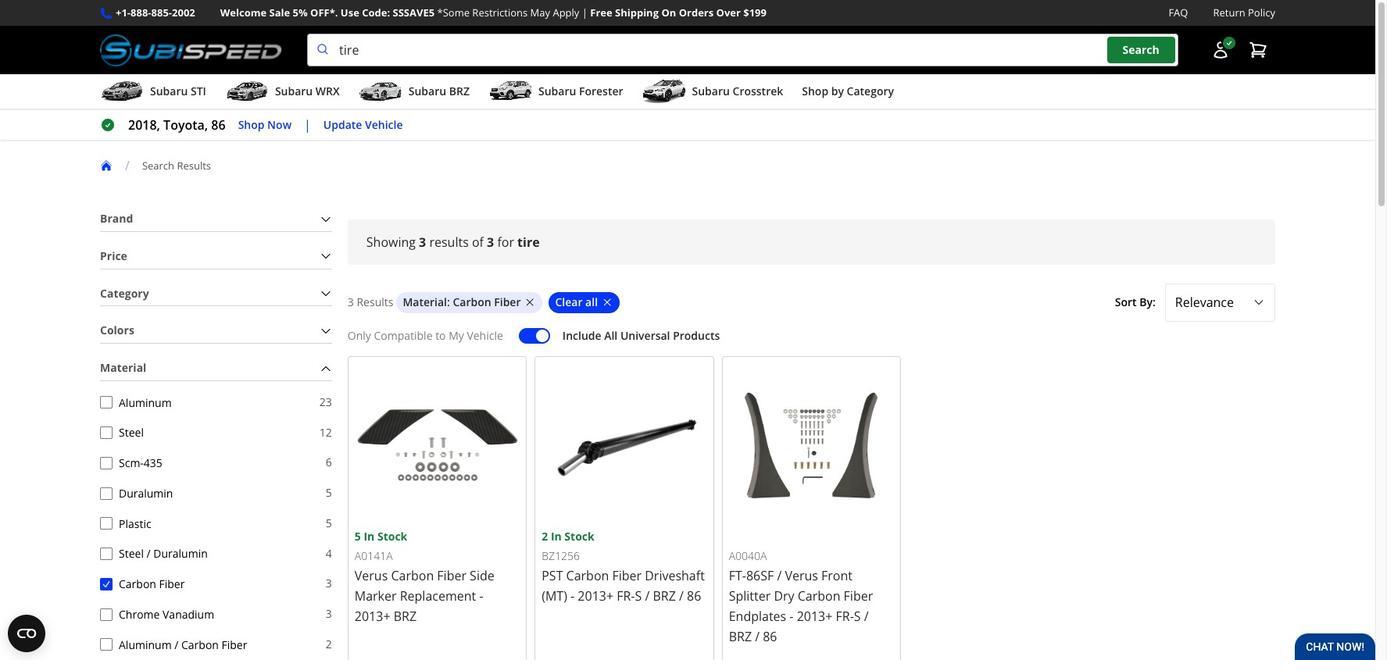Task type: vqa. For each thing, say whether or not it's contained in the screenshot.


Task type: locate. For each thing, give the bounding box(es) containing it.
button image
[[1212, 41, 1230, 60]]

| right now
[[304, 117, 311, 134]]

Select... button
[[1165, 284, 1276, 322]]

0 horizontal spatial fr-
[[617, 588, 635, 605]]

carbon up chrome
[[119, 577, 156, 592]]

of
[[472, 234, 484, 251]]

fr-
[[617, 588, 635, 605], [836, 608, 854, 625]]

fr- right the (mt)
[[617, 588, 635, 605]]

colors
[[100, 323, 134, 338]]

0 vertical spatial 2
[[542, 529, 548, 544]]

0 horizontal spatial results
[[177, 158, 211, 172]]

free
[[590, 5, 613, 20]]

0 horizontal spatial material
[[100, 360, 146, 375]]

s inside a0040a ft-86sf / verus front splitter dry carbon fiber endplates - 2013+ fr-s / brz / 86
[[854, 608, 861, 625]]

subaru
[[150, 84, 188, 99], [275, 84, 313, 99], [409, 84, 446, 99], [539, 84, 576, 99], [692, 84, 730, 99]]

2 inside 2 in stock bz1256 pst carbon fiber driveshaft (mt) - 2013+ fr-s / brz / 86
[[542, 529, 548, 544]]

1 aluminum from the top
[[119, 395, 172, 410]]

in inside 5 in stock a0141a verus carbon fiber side marker replacement - 2013+ brz
[[364, 529, 375, 544]]

1 horizontal spatial 2
[[542, 529, 548, 544]]

shop
[[802, 84, 829, 99], [238, 117, 265, 132]]

2002
[[172, 5, 195, 20]]

4 subaru from the left
[[539, 84, 576, 99]]

- right the (mt)
[[571, 588, 575, 605]]

0 horizontal spatial 2013+
[[355, 608, 390, 625]]

front
[[822, 567, 853, 585]]

carbon up 'replacement'
[[391, 567, 434, 585]]

1 vertical spatial search
[[142, 158, 174, 172]]

search
[[1123, 43, 1160, 57], [142, 158, 174, 172]]

2 horizontal spatial 2013+
[[797, 608, 833, 625]]

1 steel from the top
[[119, 425, 144, 440]]

subispeed logo image
[[100, 34, 282, 67]]

carbon right :
[[453, 295, 491, 310]]

:
[[447, 295, 450, 310]]

2013+ down marker
[[355, 608, 390, 625]]

brz down marker
[[394, 608, 417, 625]]

fiber inside 5 in stock a0141a verus carbon fiber side marker replacement - 2013+ brz
[[437, 567, 467, 585]]

in up a0141a
[[364, 529, 375, 544]]

1 in from the left
[[364, 529, 375, 544]]

1 stock from the left
[[378, 529, 407, 544]]

5%
[[293, 5, 308, 20]]

1 horizontal spatial shop
[[802, 84, 829, 99]]

5
[[326, 486, 332, 500], [326, 516, 332, 531], [355, 529, 361, 544]]

may
[[530, 5, 550, 20]]

universal
[[621, 328, 670, 343]]

a subaru forester thumbnail image image
[[489, 80, 532, 103]]

verus inside 5 in stock a0141a verus carbon fiber side marker replacement - 2013+ brz
[[355, 567, 388, 585]]

brz left a subaru forester thumbnail image at the top left of the page
[[449, 84, 470, 99]]

in for pst
[[551, 529, 562, 544]]

to
[[436, 328, 446, 343]]

0 vertical spatial steel
[[119, 425, 144, 440]]

toyota,
[[163, 117, 208, 134]]

0 vertical spatial vehicle
[[365, 117, 403, 132]]

price button
[[100, 245, 332, 269]]

fr- inside 2 in stock bz1256 pst carbon fiber driveshaft (mt) - 2013+ fr-s / brz / 86
[[617, 588, 635, 605]]

shop for shop now
[[238, 117, 265, 132]]

results down toyota, on the left top of page
[[177, 158, 211, 172]]

0 vertical spatial s
[[635, 588, 642, 605]]

category
[[847, 84, 894, 99]]

1 vertical spatial |
[[304, 117, 311, 134]]

1 vertical spatial 2
[[326, 637, 332, 652]]

1 vertical spatial results
[[357, 295, 394, 310]]

1 subaru from the left
[[150, 84, 188, 99]]

material up only compatible to my vehicle
[[403, 295, 447, 310]]

2 vertical spatial 86
[[763, 628, 777, 646]]

0 horizontal spatial search
[[142, 158, 174, 172]]

aluminum right aluminum button
[[119, 395, 172, 410]]

2 in stock bz1256 pst carbon fiber driveshaft (mt) - 2013+ fr-s / brz / 86
[[542, 529, 705, 605]]

subaru wrx
[[275, 84, 340, 99]]

splitter
[[729, 588, 771, 605]]

shop left now
[[238, 117, 265, 132]]

1 vertical spatial duralumin
[[153, 547, 208, 561]]

86 down endplates
[[763, 628, 777, 646]]

shop left by
[[802, 84, 829, 99]]

a0040a ft-86sf / verus front splitter dry carbon fiber endplates - 2013+ fr-s / brz / 86
[[729, 549, 873, 646]]

search for search
[[1123, 43, 1160, 57]]

duralumin up carbon fiber
[[153, 547, 208, 561]]

1 horizontal spatial -
[[571, 588, 575, 605]]

stock inside 5 in stock a0141a verus carbon fiber side marker replacement - 2013+ brz
[[378, 529, 407, 544]]

5 in stock a0141a verus carbon fiber side marker replacement - 2013+ brz
[[355, 529, 495, 625]]

subaru sti button
[[100, 77, 206, 109]]

0 horizontal spatial verus
[[355, 567, 388, 585]]

3 subaru from the left
[[409, 84, 446, 99]]

shop now
[[238, 117, 292, 132]]

2013+ down 'front'
[[797, 608, 833, 625]]

verus down a0141a
[[355, 567, 388, 585]]

Scm-435 button
[[100, 457, 113, 470]]

search results
[[142, 158, 211, 172]]

carbon down 'front'
[[798, 588, 841, 605]]

search inside 'button'
[[1123, 43, 1160, 57]]

my
[[449, 328, 464, 343]]

1 vertical spatial vehicle
[[467, 328, 503, 343]]

open widget image
[[8, 615, 45, 653]]

stock inside 2 in stock bz1256 pst carbon fiber driveshaft (mt) - 2013+ fr-s / brz / 86
[[565, 529, 595, 544]]

pst
[[542, 567, 563, 585]]

only
[[348, 328, 371, 343]]

0 vertical spatial results
[[177, 158, 211, 172]]

carbon
[[453, 295, 491, 310], [391, 567, 434, 585], [566, 567, 609, 585], [119, 577, 156, 592], [798, 588, 841, 605], [181, 637, 219, 652]]

5 subaru from the left
[[692, 84, 730, 99]]

brz
[[449, 84, 470, 99], [653, 588, 676, 605], [394, 608, 417, 625], [729, 628, 752, 646]]

2 steel from the top
[[119, 547, 144, 561]]

include all universal products
[[563, 328, 720, 343]]

|
[[582, 5, 588, 20], [304, 117, 311, 134]]

2013+ right the (mt)
[[578, 588, 614, 605]]

in for verus
[[364, 529, 375, 544]]

5 up a0141a
[[355, 529, 361, 544]]

1 horizontal spatial 2013+
[[578, 588, 614, 605]]

compatible
[[374, 328, 433, 343]]

subaru left forester
[[539, 84, 576, 99]]

1 horizontal spatial search
[[1123, 43, 1160, 57]]

steel right steel / duralumin "button"
[[119, 547, 144, 561]]

5 up 4
[[326, 516, 332, 531]]

in inside 2 in stock bz1256 pst carbon fiber driveshaft (mt) - 2013+ fr-s / brz / 86
[[551, 529, 562, 544]]

Aluminum button
[[100, 397, 113, 409]]

subaru inside "dropdown button"
[[150, 84, 188, 99]]

brz down endplates
[[729, 628, 752, 646]]

0 vertical spatial material
[[403, 295, 447, 310]]

0 vertical spatial aluminum
[[119, 395, 172, 410]]

(mt)
[[542, 588, 567, 605]]

sale
[[269, 5, 290, 20]]

sssave5
[[393, 5, 435, 20]]

2 horizontal spatial 86
[[763, 628, 777, 646]]

showing 3 results of 3 for tire
[[366, 234, 540, 251]]

888-
[[131, 5, 151, 20]]

all
[[586, 295, 598, 310]]

carbon inside a0040a ft-86sf / verus front splitter dry carbon fiber endplates - 2013+ fr-s / brz / 86
[[798, 588, 841, 605]]

verus
[[355, 567, 388, 585], [785, 567, 818, 585]]

/
[[125, 157, 130, 174], [147, 547, 151, 561], [777, 567, 782, 585], [645, 588, 650, 605], [679, 588, 684, 605], [864, 608, 869, 625], [755, 628, 760, 646], [175, 637, 179, 652]]

0 vertical spatial shop
[[802, 84, 829, 99]]

2 in from the left
[[551, 529, 562, 544]]

5 for plastic
[[326, 516, 332, 531]]

-
[[479, 588, 484, 605], [571, 588, 575, 605], [790, 608, 794, 625]]

0 horizontal spatial stock
[[378, 529, 407, 544]]

0 vertical spatial fr-
[[617, 588, 635, 605]]

subaru left wrx
[[275, 84, 313, 99]]

bz1256
[[542, 549, 580, 564]]

1 horizontal spatial |
[[582, 5, 588, 20]]

fiber
[[494, 295, 521, 310], [437, 567, 467, 585], [612, 567, 642, 585], [159, 577, 185, 592], [844, 588, 873, 605], [222, 637, 247, 652]]

1 horizontal spatial stock
[[565, 529, 595, 544]]

subaru left sti
[[150, 84, 188, 99]]

- down dry
[[790, 608, 794, 625]]

0 horizontal spatial 2
[[326, 637, 332, 652]]

1 horizontal spatial s
[[854, 608, 861, 625]]

crosstrek
[[733, 84, 783, 99]]

material
[[403, 295, 447, 310], [100, 360, 146, 375]]

2 stock from the left
[[565, 529, 595, 544]]

Chrome Vanadium button
[[100, 609, 113, 621]]

brz down driveshaft
[[653, 588, 676, 605]]

1 vertical spatial fr-
[[836, 608, 854, 625]]

12
[[320, 425, 332, 440]]

2 horizontal spatial -
[[790, 608, 794, 625]]

1 vertical spatial material
[[100, 360, 146, 375]]

86 down driveshaft
[[687, 588, 701, 605]]

1 horizontal spatial 86
[[687, 588, 701, 605]]

vehicle down a subaru brz thumbnail image
[[365, 117, 403, 132]]

+1-888-885-2002
[[116, 5, 195, 20]]

a subaru crosstrek thumbnail image image
[[642, 80, 686, 103]]

2 for 2 in stock bz1256 pst carbon fiber driveshaft (mt) - 2013+ fr-s / brz / 86
[[542, 529, 548, 544]]

3
[[419, 234, 426, 251], [487, 234, 494, 251], [348, 295, 354, 310], [326, 576, 332, 591], [326, 607, 332, 622]]

home image
[[100, 160, 113, 172]]

subaru for subaru brz
[[409, 84, 446, 99]]

faq
[[1169, 5, 1189, 20]]

s
[[635, 588, 642, 605], [854, 608, 861, 625]]

stock
[[378, 529, 407, 544], [565, 529, 595, 544]]

verus carbon fiber side marker replacement - 2013+ brz image
[[355, 363, 520, 528]]

verus inside a0040a ft-86sf / verus front splitter dry carbon fiber endplates - 2013+ fr-s / brz / 86
[[785, 567, 818, 585]]

subaru left crosstrek
[[692, 84, 730, 99]]

a subaru wrx thumbnail image image
[[225, 80, 269, 103]]

1 vertical spatial shop
[[238, 117, 265, 132]]

0 horizontal spatial in
[[364, 529, 375, 544]]

1 horizontal spatial results
[[357, 295, 394, 310]]

by:
[[1140, 295, 1156, 310]]

verus up dry
[[785, 567, 818, 585]]

0 horizontal spatial -
[[479, 588, 484, 605]]

shop for shop by category
[[802, 84, 829, 99]]

over
[[716, 5, 741, 20]]

1 vertical spatial 86
[[687, 588, 701, 605]]

subaru right a subaru brz thumbnail image
[[409, 84, 446, 99]]

86 right toyota, on the left top of page
[[211, 117, 226, 134]]

1 horizontal spatial fr-
[[836, 608, 854, 625]]

0 horizontal spatial s
[[635, 588, 642, 605]]

vehicle right my
[[467, 328, 503, 343]]

1 verus from the left
[[355, 567, 388, 585]]

1 horizontal spatial verus
[[785, 567, 818, 585]]

select... image
[[1253, 297, 1266, 309]]

shop inside shop now link
[[238, 117, 265, 132]]

material for material
[[100, 360, 146, 375]]

2 verus from the left
[[785, 567, 818, 585]]

update
[[324, 117, 362, 132]]

0 horizontal spatial 86
[[211, 117, 226, 134]]

0 horizontal spatial vehicle
[[365, 117, 403, 132]]

material inside dropdown button
[[100, 360, 146, 375]]

1 vertical spatial aluminum
[[119, 637, 172, 652]]

verus for carbon
[[785, 567, 818, 585]]

0 vertical spatial 86
[[211, 117, 226, 134]]

1 horizontal spatial material
[[403, 295, 447, 310]]

brz inside a0040a ft-86sf / verus front splitter dry carbon fiber endplates - 2013+ fr-s / brz / 86
[[729, 628, 752, 646]]

duralumin down scm-435
[[119, 486, 173, 501]]

5 down 6
[[326, 486, 332, 500]]

brand
[[100, 211, 133, 226]]

a subaru sti thumbnail image image
[[100, 80, 144, 103]]

carbon down bz1256
[[566, 567, 609, 585]]

steel
[[119, 425, 144, 440], [119, 547, 144, 561]]

- down the side at the left of page
[[479, 588, 484, 605]]

code:
[[362, 5, 390, 20]]

faq link
[[1169, 5, 1189, 21]]

86
[[211, 117, 226, 134], [687, 588, 701, 605], [763, 628, 777, 646]]

material down colors
[[100, 360, 146, 375]]

1 horizontal spatial in
[[551, 529, 562, 544]]

shop by category
[[802, 84, 894, 99]]

verus for marker
[[355, 567, 388, 585]]

stock up a0141a
[[378, 529, 407, 544]]

stock up bz1256
[[565, 529, 595, 544]]

0 vertical spatial search
[[1123, 43, 1160, 57]]

pst carbon fiber driveshaft (mt) - 2013+ fr-s / brz / 86 image
[[542, 363, 707, 528]]

update vehicle button
[[324, 116, 403, 134]]

2 subaru from the left
[[275, 84, 313, 99]]

fr- down 'front'
[[836, 608, 854, 625]]

subaru for subaru wrx
[[275, 84, 313, 99]]

| left free
[[582, 5, 588, 20]]

1 vertical spatial steel
[[119, 547, 144, 561]]

search button
[[1107, 37, 1175, 63]]

results for search results
[[177, 158, 211, 172]]

wrx
[[316, 84, 340, 99]]

subaru crosstrek button
[[642, 77, 783, 109]]

carbon inside 2 in stock bz1256 pst carbon fiber driveshaft (mt) - 2013+ fr-s / brz / 86
[[566, 567, 609, 585]]

in
[[364, 529, 375, 544], [551, 529, 562, 544]]

steel right steel button
[[119, 425, 144, 440]]

1 vertical spatial s
[[854, 608, 861, 625]]

0 horizontal spatial shop
[[238, 117, 265, 132]]

2 aluminum from the top
[[119, 637, 172, 652]]

subaru brz
[[409, 84, 470, 99]]

shop inside shop by category dropdown button
[[802, 84, 829, 99]]

in up bz1256
[[551, 529, 562, 544]]

forester
[[579, 84, 623, 99]]

brz inside 2 in stock bz1256 pst carbon fiber driveshaft (mt) - 2013+ fr-s / brz / 86
[[653, 588, 676, 605]]

fr- inside a0040a ft-86sf / verus front splitter dry carbon fiber endplates - 2013+ fr-s / brz / 86
[[836, 608, 854, 625]]

results up only
[[357, 295, 394, 310]]

aluminum down chrome
[[119, 637, 172, 652]]

brz inside 5 in stock a0141a verus carbon fiber side marker replacement - 2013+ brz
[[394, 608, 417, 625]]



Task type: describe. For each thing, give the bounding box(es) containing it.
stock for verus
[[378, 529, 407, 544]]

- inside 5 in stock a0141a verus carbon fiber side marker replacement - 2013+ brz
[[479, 588, 484, 605]]

86 inside 2 in stock bz1256 pst carbon fiber driveshaft (mt) - 2013+ fr-s / brz / 86
[[687, 588, 701, 605]]

stock for pst
[[565, 529, 595, 544]]

4
[[326, 546, 332, 561]]

435
[[144, 456, 162, 471]]

2013+ inside 2 in stock bz1256 pst carbon fiber driveshaft (mt) - 2013+ fr-s / brz / 86
[[578, 588, 614, 605]]

clear all
[[555, 295, 598, 310]]

plastic
[[119, 516, 151, 531]]

Steel / Duralumin button
[[100, 548, 113, 560]]

a subaru brz thumbnail image image
[[359, 80, 402, 103]]

material button
[[100, 357, 332, 381]]

0 vertical spatial |
[[582, 5, 588, 20]]

marker
[[355, 588, 397, 605]]

sti
[[191, 84, 206, 99]]

- inside a0040a ft-86sf / verus front splitter dry carbon fiber endplates - 2013+ fr-s / brz / 86
[[790, 608, 794, 625]]

category button
[[100, 282, 332, 306]]

brand button
[[100, 207, 332, 231]]

material for material : carbon fiber
[[403, 295, 447, 310]]

fiber inside 2 in stock bz1256 pst carbon fiber driveshaft (mt) - 2013+ fr-s / brz / 86
[[612, 567, 642, 585]]

chrome vanadium
[[119, 607, 214, 622]]

1 horizontal spatial vehicle
[[467, 328, 503, 343]]

use
[[341, 5, 359, 20]]

subaru for subaru crosstrek
[[692, 84, 730, 99]]

welcome
[[220, 5, 267, 20]]

scm-435
[[119, 456, 162, 471]]

driveshaft
[[645, 567, 705, 585]]

subaru crosstrek
[[692, 84, 783, 99]]

fiber inside a0040a ft-86sf / verus front splitter dry carbon fiber endplates - 2013+ fr-s / brz / 86
[[844, 588, 873, 605]]

return policy link
[[1214, 5, 1276, 21]]

by
[[832, 84, 844, 99]]

885-
[[151, 5, 172, 20]]

search input field
[[307, 34, 1179, 67]]

ft-86sf / verus front splitter dry carbon fiber endplates - 2013+ fr-s / brz / 86 image
[[729, 363, 894, 528]]

2013+ inside a0040a ft-86sf / verus front splitter dry carbon fiber endplates - 2013+ fr-s / brz / 86
[[797, 608, 833, 625]]

sort
[[1115, 295, 1137, 310]]

material : carbon fiber
[[403, 295, 521, 310]]

0 horizontal spatial |
[[304, 117, 311, 134]]

Carbon Fiber button
[[100, 578, 113, 591]]

vehicle inside 'button'
[[365, 117, 403, 132]]

a0141a
[[355, 549, 393, 564]]

+1-888-885-2002 link
[[116, 5, 195, 21]]

86sf
[[746, 567, 774, 585]]

ft-
[[729, 567, 746, 585]]

chrome
[[119, 607, 160, 622]]

subaru brz button
[[359, 77, 470, 109]]

apply
[[553, 5, 580, 20]]

5 for duralumin
[[326, 486, 332, 500]]

side
[[470, 567, 495, 585]]

replacement
[[400, 588, 476, 605]]

welcome sale 5% off*. use code: sssave5 *some restrictions may apply | free shipping on orders over $199
[[220, 5, 767, 20]]

now
[[267, 117, 292, 132]]

products
[[673, 328, 720, 343]]

23
[[320, 395, 332, 410]]

aluminum / carbon fiber
[[119, 637, 247, 652]]

dry
[[774, 588, 795, 605]]

steel for steel
[[119, 425, 144, 440]]

Duralumin button
[[100, 487, 113, 500]]

carbon inside 5 in stock a0141a verus carbon fiber side marker replacement - 2013+ brz
[[391, 567, 434, 585]]

*some
[[437, 5, 470, 20]]

5 inside 5 in stock a0141a verus carbon fiber side marker replacement - 2013+ brz
[[355, 529, 361, 544]]

aluminum for aluminum
[[119, 395, 172, 410]]

subaru sti
[[150, 84, 206, 99]]

steel / duralumin
[[119, 547, 208, 561]]

on
[[662, 5, 676, 20]]

showing
[[366, 234, 416, 251]]

- inside 2 in stock bz1256 pst carbon fiber driveshaft (mt) - 2013+ fr-s / brz / 86
[[571, 588, 575, 605]]

carbon down vanadium
[[181, 637, 219, 652]]

s inside 2 in stock bz1256 pst carbon fiber driveshaft (mt) - 2013+ fr-s / brz / 86
[[635, 588, 642, 605]]

2018, toyota, 86
[[128, 117, 226, 134]]

restrictions
[[472, 5, 528, 20]]

shipping
[[615, 5, 659, 20]]

scm-
[[119, 456, 144, 471]]

clear
[[555, 295, 583, 310]]

include
[[563, 328, 602, 343]]

carbon fiber
[[119, 577, 185, 592]]

subaru wrx button
[[225, 77, 340, 109]]

off*.
[[310, 5, 338, 20]]

2018,
[[128, 117, 160, 134]]

aluminum for aluminum / carbon fiber
[[119, 637, 172, 652]]

subaru forester button
[[489, 77, 623, 109]]

0 vertical spatial duralumin
[[119, 486, 173, 501]]

subaru for subaru forester
[[539, 84, 576, 99]]

6
[[326, 455, 332, 470]]

a0040a
[[729, 549, 767, 564]]

steel for steel / duralumin
[[119, 547, 144, 561]]

3 results
[[348, 295, 394, 310]]

search for search results
[[142, 158, 174, 172]]

shop by category button
[[802, 77, 894, 109]]

return
[[1214, 5, 1246, 20]]

$199
[[744, 5, 767, 20]]

86 inside a0040a ft-86sf / verus front splitter dry carbon fiber endplates - 2013+ fr-s / brz / 86
[[763, 628, 777, 646]]

2 for 2
[[326, 637, 332, 652]]

colors button
[[100, 319, 332, 343]]

subaru forester
[[539, 84, 623, 99]]

Aluminum / Carbon Fiber button
[[100, 639, 113, 651]]

subaru for subaru sti
[[150, 84, 188, 99]]

brz inside dropdown button
[[449, 84, 470, 99]]

2013+ inside 5 in stock a0141a verus carbon fiber side marker replacement - 2013+ brz
[[355, 608, 390, 625]]

results for 3 results
[[357, 295, 394, 310]]

vanadium
[[163, 607, 214, 622]]

Plastic button
[[100, 518, 113, 530]]

Steel button
[[100, 427, 113, 439]]

for
[[497, 234, 514, 251]]

update vehicle
[[324, 117, 403, 132]]

orders
[[679, 5, 714, 20]]

all
[[604, 328, 618, 343]]

+1-
[[116, 5, 131, 20]]

sort by:
[[1115, 295, 1156, 310]]

tire
[[518, 234, 540, 251]]



